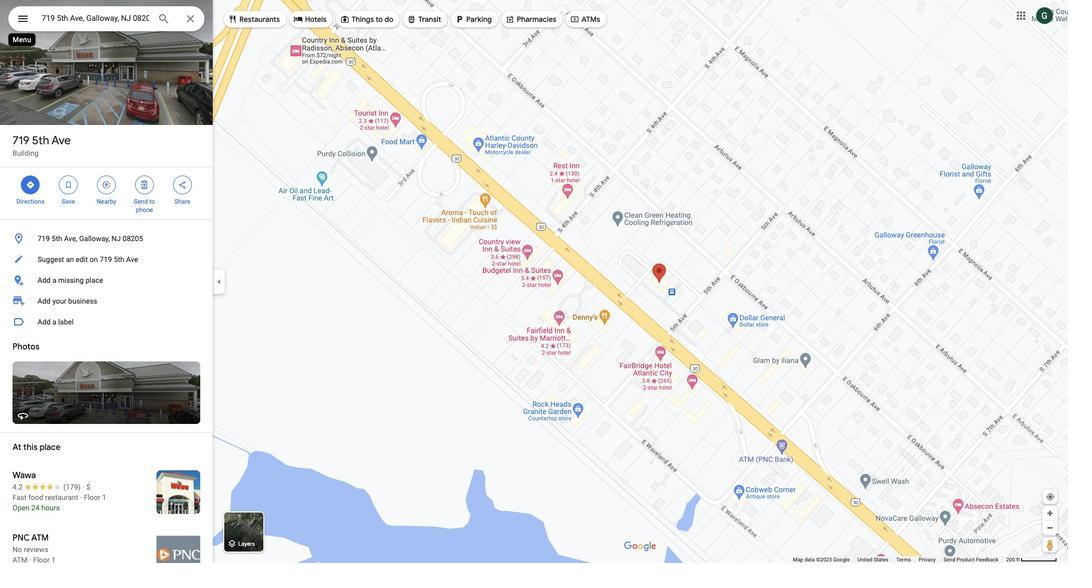 Task type: vqa. For each thing, say whether or not it's contained in the screenshot.
About these results icon
no



Task type: locate. For each thing, give the bounding box(es) containing it.
food
[[28, 494, 43, 502]]

things
[[352, 15, 374, 24]]

1 add from the top
[[38, 276, 51, 285]]

add for add a label
[[38, 318, 51, 327]]

1 vertical spatial a
[[52, 318, 56, 327]]

hotels
[[305, 15, 327, 24]]

0 vertical spatial 719
[[13, 134, 29, 148]]

photos
[[13, 342, 39, 353]]

google maps element
[[0, 0, 1068, 564]]

show your location image
[[1046, 493, 1055, 502]]

2 vertical spatial 5th
[[114, 256, 124, 264]]

add left your
[[38, 297, 51, 306]]

0 horizontal spatial to
[[149, 198, 155, 206]]

0 horizontal spatial 5th
[[32, 134, 49, 148]]

united states
[[858, 558, 889, 563]]

zoom out image
[[1046, 525, 1054, 533]]

5th
[[32, 134, 49, 148], [52, 235, 62, 243], [114, 256, 124, 264]]

 atms
[[570, 14, 600, 25]]

footer
[[793, 557, 1006, 564]]

to left do
[[376, 15, 383, 24]]

5th down nj
[[114, 256, 124, 264]]

place right this
[[40, 443, 60, 453]]

200
[[1006, 558, 1015, 563]]

fast
[[13, 494, 27, 502]]

0 vertical spatial place
[[86, 276, 103, 285]]

add down suggest
[[38, 276, 51, 285]]

send
[[134, 198, 148, 206], [944, 558, 955, 563]]

show street view coverage image
[[1043, 538, 1058, 553]]

directions
[[16, 198, 45, 206]]

0 horizontal spatial place
[[40, 443, 60, 453]]

ave up 
[[52, 134, 71, 148]]

None field
[[42, 12, 149, 25]]

a left missing
[[52, 276, 56, 285]]

add left label
[[38, 318, 51, 327]]


[[140, 179, 149, 191]]

1 horizontal spatial 719
[[38, 235, 50, 243]]

5th left ave,
[[52, 235, 62, 243]]

0 vertical spatial a
[[52, 276, 56, 285]]

719 up suggest
[[38, 235, 50, 243]]

0 vertical spatial 5th
[[32, 134, 49, 148]]


[[505, 14, 515, 25]]

719 up building
[[13, 134, 29, 148]]

add a missing place button
[[0, 270, 213, 291]]

·
[[82, 484, 84, 492], [80, 494, 82, 502]]

atm
[[31, 534, 49, 544]]

0 vertical spatial send
[[134, 198, 148, 206]]


[[102, 179, 111, 191]]

2 vertical spatial add
[[38, 318, 51, 327]]

0 vertical spatial add
[[38, 276, 51, 285]]

0 vertical spatial ·
[[82, 484, 84, 492]]

1 horizontal spatial ·
[[82, 484, 84, 492]]

send inside send to phone
[[134, 198, 148, 206]]

· left price: inexpensive icon
[[82, 484, 84, 492]]

a left label
[[52, 318, 56, 327]]

1
[[102, 494, 106, 502]]

1 a from the top
[[52, 276, 56, 285]]

a for label
[[52, 318, 56, 327]]

terms
[[897, 558, 911, 563]]

5th inside 'button'
[[52, 235, 62, 243]]

1 vertical spatial ·
[[80, 494, 82, 502]]

product
[[957, 558, 975, 563]]

send product feedback
[[944, 558, 999, 563]]

0 horizontal spatial ave
[[52, 134, 71, 148]]

phone
[[136, 207, 153, 214]]

2 add from the top
[[38, 297, 51, 306]]

ave
[[52, 134, 71, 148], [126, 256, 138, 264]]

 pharmacies
[[505, 14, 557, 25]]

· left floor at the left bottom of page
[[80, 494, 82, 502]]

send inside "button"
[[944, 558, 955, 563]]

719 5th ave, galloway, nj 08205 button
[[0, 228, 213, 249]]

719 inside 719 5th ave building
[[13, 134, 29, 148]]

restaurant
[[45, 494, 78, 502]]


[[570, 14, 580, 25]]

place down on
[[86, 276, 103, 285]]

719 5th ave, galloway, nj 08205
[[38, 235, 143, 243]]

a
[[52, 276, 56, 285], [52, 318, 56, 327]]

4.2 stars 179 reviews image
[[13, 483, 81, 493]]

at this place
[[13, 443, 60, 453]]

to up phone
[[149, 198, 155, 206]]

send left product
[[944, 558, 955, 563]]

add a missing place
[[38, 276, 103, 285]]

nearby
[[97, 198, 116, 206]]

0 horizontal spatial 719
[[13, 134, 29, 148]]

1 vertical spatial send
[[944, 558, 955, 563]]

0 horizontal spatial ·
[[80, 494, 82, 502]]


[[455, 14, 464, 25]]

 search field
[[8, 6, 204, 33]]

719 for ave
[[13, 134, 29, 148]]

no
[[13, 546, 22, 555]]

none field inside 719 5th ave, galloway, nj 08205 field
[[42, 12, 149, 25]]

1 horizontal spatial ave
[[126, 256, 138, 264]]

 restaurants
[[228, 14, 280, 25]]

1 vertical spatial to
[[149, 198, 155, 206]]

feedback
[[976, 558, 999, 563]]

2 a from the top
[[52, 318, 56, 327]]

a for missing
[[52, 276, 56, 285]]

0 horizontal spatial send
[[134, 198, 148, 206]]

price: inexpensive image
[[86, 484, 90, 492]]

fast food restaurant · floor 1 open 24 hours
[[13, 494, 106, 513]]

719 inside "719 5th ave, galloway, nj 08205" 'button'
[[38, 235, 50, 243]]

2 vertical spatial 719
[[100, 256, 112, 264]]

5th for ave
[[32, 134, 49, 148]]

ave down 08205
[[126, 256, 138, 264]]

4.2
[[13, 484, 23, 492]]

1 vertical spatial ave
[[126, 256, 138, 264]]

1 horizontal spatial send
[[944, 558, 955, 563]]

0 vertical spatial to
[[376, 15, 383, 24]]

2 horizontal spatial 5th
[[114, 256, 124, 264]]


[[26, 179, 35, 191]]

place
[[86, 276, 103, 285], [40, 443, 60, 453]]

0 vertical spatial ave
[[52, 134, 71, 148]]

google account: greg robinson  
(robinsongreg175@gmail.com) image
[[1036, 7, 1053, 24]]

 parking
[[455, 14, 492, 25]]

send product feedback button
[[944, 557, 999, 564]]

send up phone
[[134, 198, 148, 206]]

suggest an edit on 719 5th ave button
[[0, 249, 213, 270]]

719 right on
[[100, 256, 112, 264]]

24
[[31, 504, 40, 513]]

pnc
[[13, 534, 30, 544]]

1 vertical spatial 719
[[38, 235, 50, 243]]

send to phone
[[134, 198, 155, 214]]

pnc atm no reviews
[[13, 534, 49, 555]]

save
[[62, 198, 75, 206]]

5th up building
[[32, 134, 49, 148]]

actions for 719 5th ave region
[[0, 167, 213, 220]]

layers
[[238, 542, 255, 548]]

place inside button
[[86, 276, 103, 285]]

1 vertical spatial place
[[40, 443, 60, 453]]

galloway,
[[79, 235, 110, 243]]

1 vertical spatial 5th
[[52, 235, 62, 243]]

footer containing map data ©2023 google
[[793, 557, 1006, 564]]

1 horizontal spatial to
[[376, 15, 383, 24]]

at
[[13, 443, 21, 453]]

719 5th ave building
[[13, 134, 71, 158]]

3 add from the top
[[38, 318, 51, 327]]

©2023
[[816, 558, 832, 563]]

 hotels
[[294, 14, 327, 25]]

add a label button
[[0, 312, 213, 333]]

1 horizontal spatial 5th
[[52, 235, 62, 243]]

pharmacies
[[517, 15, 557, 24]]


[[340, 14, 350, 25]]

· inside fast food restaurant · floor 1 open 24 hours
[[80, 494, 82, 502]]

1 horizontal spatial place
[[86, 276, 103, 285]]

2 horizontal spatial 719
[[100, 256, 112, 264]]

terms button
[[897, 557, 911, 564]]

united states button
[[858, 557, 889, 564]]

719
[[13, 134, 29, 148], [38, 235, 50, 243], [100, 256, 112, 264]]

5th inside 719 5th ave building
[[32, 134, 49, 148]]

1 vertical spatial add
[[38, 297, 51, 306]]



Task type: describe. For each thing, give the bounding box(es) containing it.
restaurants
[[239, 15, 280, 24]]

privacy button
[[919, 557, 936, 564]]

to inside send to phone
[[149, 198, 155, 206]]


[[178, 179, 187, 191]]

add your business
[[38, 297, 97, 306]]

label
[[58, 318, 74, 327]]


[[64, 179, 73, 191]]

data
[[805, 558, 815, 563]]

open
[[13, 504, 30, 513]]

atms
[[582, 15, 600, 24]]

map data ©2023 google
[[793, 558, 850, 563]]

nj
[[112, 235, 121, 243]]

add for add a missing place
[[38, 276, 51, 285]]

 button
[[8, 6, 38, 33]]

to inside ' things to do'
[[376, 15, 383, 24]]

5th inside button
[[114, 256, 124, 264]]

08205
[[123, 235, 143, 243]]

missing
[[58, 276, 84, 285]]

719 5th Ave, Galloway, NJ 08205 field
[[8, 6, 204, 31]]

send for send to phone
[[134, 198, 148, 206]]

ave inside button
[[126, 256, 138, 264]]

add your business link
[[0, 291, 213, 312]]

(179)
[[63, 484, 81, 492]]

privacy
[[919, 558, 936, 563]]

do
[[385, 15, 393, 24]]

ave,
[[64, 235, 77, 243]]

an
[[66, 256, 74, 264]]

transit
[[419, 15, 441, 24]]

$
[[86, 484, 90, 492]]

 transit
[[407, 14, 441, 25]]

map
[[793, 558, 803, 563]]

on
[[90, 256, 98, 264]]

reviews
[[24, 546, 48, 555]]

wawa
[[13, 471, 36, 481]]

business
[[68, 297, 97, 306]]

add a label
[[38, 318, 74, 327]]

zoom in image
[[1046, 510, 1054, 518]]

suggest
[[38, 256, 64, 264]]

suggest an edit on 719 5th ave
[[38, 256, 138, 264]]

719 inside the 'suggest an edit on 719 5th ave' button
[[100, 256, 112, 264]]


[[228, 14, 237, 25]]

your
[[52, 297, 66, 306]]

719 5th ave main content
[[0, 0, 213, 564]]


[[294, 14, 303, 25]]

google
[[833, 558, 850, 563]]

5th for ave,
[[52, 235, 62, 243]]

200 ft
[[1006, 558, 1020, 563]]

edit
[[76, 256, 88, 264]]

ave inside 719 5th ave building
[[52, 134, 71, 148]]

united
[[858, 558, 873, 563]]

send for send product feedback
[[944, 558, 955, 563]]

add for add your business
[[38, 297, 51, 306]]

this
[[23, 443, 38, 453]]

· $
[[82, 484, 90, 492]]

parking
[[466, 15, 492, 24]]

collapse side panel image
[[213, 276, 225, 288]]

building
[[13, 149, 39, 158]]


[[17, 11, 29, 26]]

 things to do
[[340, 14, 393, 25]]

states
[[874, 558, 889, 563]]

hours
[[41, 504, 60, 513]]

footer inside google maps "element"
[[793, 557, 1006, 564]]

ft
[[1017, 558, 1020, 563]]

floor
[[84, 494, 100, 502]]

share
[[174, 198, 190, 206]]

200 ft button
[[1006, 558, 1057, 563]]

719 for ave,
[[38, 235, 50, 243]]


[[407, 14, 416, 25]]



